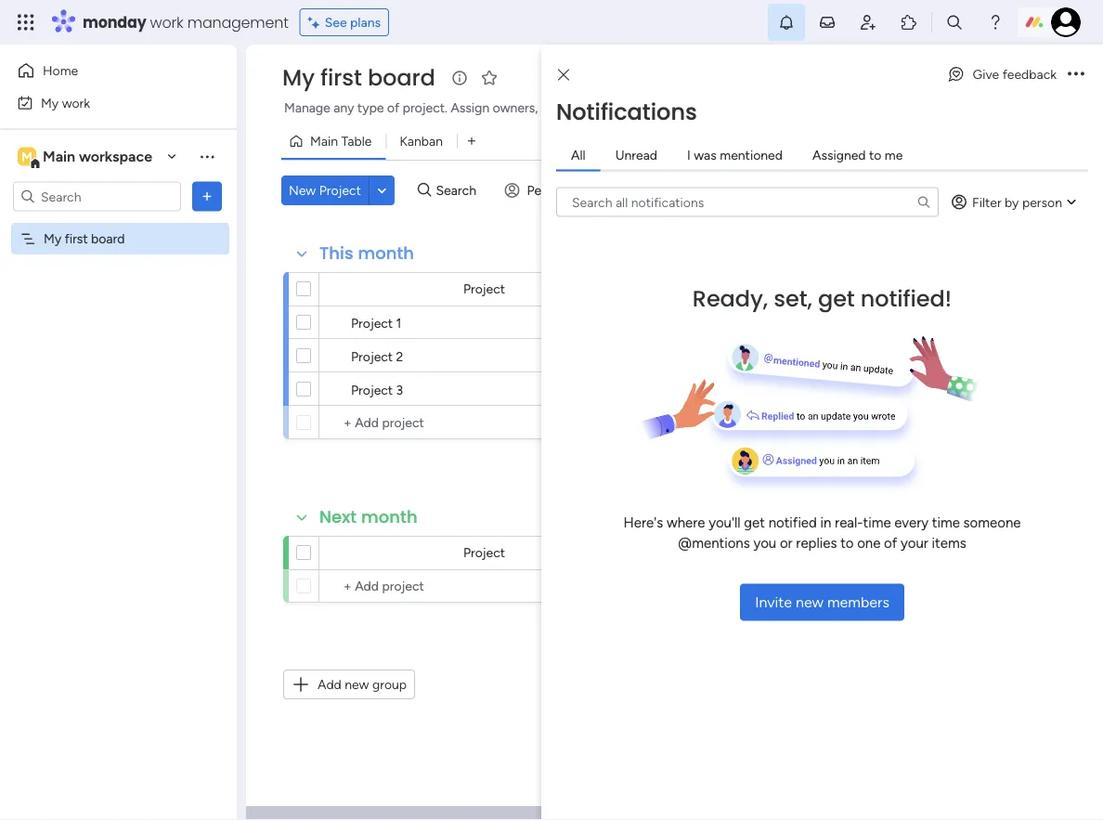 Task type: locate. For each thing, give the bounding box(es) containing it.
0 vertical spatial my first board
[[282, 62, 436, 93]]

status up working on it
[[785, 281, 822, 297]]

1 horizontal spatial filter
[[973, 194, 1002, 210]]

my first board down 'search in workspace' field
[[44, 231, 125, 247]]

project
[[791, 100, 833, 116]]

real-
[[835, 514, 863, 531]]

new for group
[[345, 677, 369, 693]]

to left me
[[869, 147, 882, 163]]

1 up "2"
[[396, 315, 402, 331]]

due up nov 17
[[904, 281, 927, 297]]

0 horizontal spatial new
[[345, 677, 369, 693]]

where up @mentions
[[667, 514, 706, 531]]

type
[[358, 100, 384, 116]]

first down 'search in workspace' field
[[65, 231, 88, 247]]

Search in workspace field
[[39, 186, 155, 207]]

nov left 17
[[915, 348, 937, 363]]

date right one
[[930, 545, 957, 561]]

date for 1st due date field from the top of the page
[[930, 281, 957, 297]]

your inside here's where you'll get notified in real-time every time someone @mentions you or replies to one of your items
[[901, 535, 929, 552]]

date
[[930, 281, 957, 297], [930, 545, 957, 561]]

due date down every
[[904, 545, 957, 561]]

stuck
[[786, 381, 820, 397]]

my first board up 'type'
[[282, 62, 436, 93]]

work
[[150, 12, 184, 33], [62, 95, 90, 111]]

add
[[318, 677, 342, 693]]

0 vertical spatial get
[[818, 283, 855, 314]]

None search field
[[556, 187, 939, 217]]

1 horizontal spatial time
[[932, 514, 960, 531]]

1 status field from the top
[[780, 279, 827, 300]]

every
[[895, 514, 929, 531]]

0 horizontal spatial your
[[762, 100, 787, 116]]

1 vertical spatial date
[[930, 545, 957, 561]]

1 vertical spatial nov
[[914, 382, 937, 397]]

nov 18
[[914, 382, 952, 397]]

1 vertical spatial due
[[904, 545, 927, 561]]

you
[[754, 535, 777, 552]]

table
[[341, 133, 372, 149]]

manage any type of project. assign owners, set timelines and keep track of where your project stands. button
[[281, 97, 905, 119]]

john smith image
[[1052, 7, 1081, 37]]

invite left /
[[972, 70, 1004, 86]]

1 vertical spatial owner
[[676, 545, 715, 561]]

0 vertical spatial invite
[[972, 70, 1004, 86]]

replies
[[796, 535, 837, 552]]

invite / 1
[[972, 70, 1021, 86]]

filter left arrow down image
[[613, 183, 643, 198]]

due for 1st due date field from the top of the page
[[904, 281, 927, 297]]

it
[[834, 315, 842, 331]]

1 vertical spatial + add project text field
[[329, 575, 641, 597]]

1 vertical spatial get
[[744, 514, 765, 531]]

i
[[687, 147, 691, 163]]

monday
[[83, 12, 146, 33]]

management
[[187, 12, 289, 33]]

search image
[[917, 195, 932, 209]]

track
[[674, 100, 704, 116]]

1 vertical spatial status field
[[780, 543, 827, 563]]

1 horizontal spatial my first board
[[282, 62, 436, 93]]

1 column information image from the top
[[841, 282, 856, 297]]

invite inside button
[[972, 70, 1004, 86]]

filter for filter
[[613, 183, 643, 198]]

0 horizontal spatial of
[[387, 100, 400, 116]]

work inside button
[[62, 95, 90, 111]]

due date up nov 17
[[904, 281, 957, 297]]

1 vertical spatial my first board
[[44, 231, 125, 247]]

by
[[1005, 194, 1019, 210]]

2 due date from the top
[[904, 545, 957, 561]]

option
[[0, 222, 237, 226]]

1 nov from the top
[[915, 348, 937, 363]]

0 horizontal spatial invite
[[755, 594, 792, 611]]

to
[[869, 147, 882, 163], [841, 535, 854, 552]]

1 owner field from the top
[[671, 279, 719, 300]]

0 vertical spatial status
[[785, 281, 822, 297]]

1 vertical spatial my
[[41, 95, 59, 111]]

0 horizontal spatial work
[[62, 95, 90, 111]]

main right workspace 'image'
[[43, 148, 75, 165]]

add view image
[[468, 134, 476, 148]]

month inside next month field
[[361, 505, 418, 529]]

main left table in the top of the page
[[310, 133, 338, 149]]

1 vertical spatial due date
[[904, 545, 957, 561]]

on
[[816, 315, 831, 331]]

month inside this month field
[[358, 242, 414, 265]]

kanban
[[400, 133, 443, 149]]

invite new members
[[755, 594, 890, 611]]

+ Add project text field
[[329, 412, 641, 434], [329, 575, 641, 597]]

search everything image
[[946, 13, 964, 32]]

0 vertical spatial + add project text field
[[329, 412, 641, 434]]

new left members
[[796, 594, 824, 611]]

@mentions
[[678, 535, 750, 552]]

due date field up nov 17
[[899, 279, 961, 300]]

due date field down every
[[899, 543, 961, 563]]

0 vertical spatial board
[[368, 62, 436, 93]]

my down 'search in workspace' field
[[44, 231, 62, 247]]

1 horizontal spatial of
[[707, 100, 719, 116]]

1 horizontal spatial work
[[150, 12, 184, 33]]

feedback
[[1003, 66, 1057, 82]]

owners,
[[493, 100, 538, 116]]

project 1
[[351, 315, 402, 331]]

person button
[[498, 176, 578, 205]]

main inside workspace selection element
[[43, 148, 75, 165]]

1 vertical spatial work
[[62, 95, 90, 111]]

next
[[320, 505, 357, 529]]

Next month field
[[315, 505, 422, 529]]

invite
[[972, 70, 1004, 86], [755, 594, 792, 611]]

of right track
[[707, 100, 719, 116]]

get inside here's where you'll get notified in real-time every time someone @mentions you or replies to one of your items
[[744, 514, 765, 531]]

filter inside popup button
[[613, 183, 643, 198]]

1 due date from the top
[[904, 281, 957, 297]]

of
[[387, 100, 400, 116], [707, 100, 719, 116], [884, 535, 898, 552]]

i was mentioned
[[687, 147, 783, 163]]

my down home on the left of the page
[[41, 95, 59, 111]]

1 horizontal spatial board
[[368, 62, 436, 93]]

Owner field
[[671, 279, 719, 300], [671, 543, 719, 563]]

dialog containing notifications
[[542, 45, 1104, 820]]

main inside button
[[310, 133, 338, 149]]

column information image left one
[[841, 546, 856, 561]]

status
[[785, 281, 822, 297], [785, 545, 822, 561]]

1 owner from the top
[[676, 281, 715, 297]]

sort
[[707, 183, 732, 198]]

0 horizontal spatial where
[[667, 514, 706, 531]]

my
[[282, 62, 315, 93], [41, 95, 59, 111], [44, 231, 62, 247]]

column information image
[[841, 282, 856, 297], [841, 546, 856, 561]]

my work button
[[11, 88, 200, 118]]

2 date from the top
[[930, 545, 957, 561]]

1 horizontal spatial invite
[[972, 70, 1004, 86]]

work right monday
[[150, 12, 184, 33]]

1 vertical spatial board
[[91, 231, 125, 247]]

invite inside button
[[755, 594, 792, 611]]

hide button
[[748, 176, 817, 205]]

0 vertical spatial 1
[[1016, 70, 1021, 86]]

month right this at the left top of page
[[358, 242, 414, 265]]

0 vertical spatial your
[[762, 100, 787, 116]]

0 vertical spatial status field
[[780, 279, 827, 300]]

assign
[[451, 100, 490, 116]]

filter inside 'button'
[[973, 194, 1002, 210]]

month right 'next' at the bottom of the page
[[361, 505, 418, 529]]

0 vertical spatial first
[[321, 62, 362, 93]]

arrow down image
[[649, 179, 672, 202]]

0 vertical spatial month
[[358, 242, 414, 265]]

main
[[310, 133, 338, 149], [43, 148, 75, 165]]

1
[[1016, 70, 1021, 86], [396, 315, 402, 331]]

invite / 1 button
[[937, 63, 1029, 93]]

give feedback button
[[940, 59, 1065, 89]]

Search all notifications search field
[[556, 187, 939, 217]]

0 vertical spatial work
[[150, 12, 184, 33]]

0 vertical spatial where
[[722, 100, 758, 116]]

0 vertical spatial to
[[869, 147, 882, 163]]

work down home on the left of the page
[[62, 95, 90, 111]]

1 due from the top
[[904, 281, 927, 297]]

0 horizontal spatial main
[[43, 148, 75, 165]]

2 time from the left
[[932, 514, 960, 531]]

0 vertical spatial nov
[[915, 348, 937, 363]]

see
[[325, 14, 347, 30]]

0 vertical spatial due date field
[[899, 279, 961, 300]]

members
[[828, 594, 890, 611]]

1 horizontal spatial main
[[310, 133, 338, 149]]

2 nov from the top
[[914, 382, 937, 397]]

my up manage
[[282, 62, 315, 93]]

column information image for 1st the status field from the bottom
[[841, 546, 856, 561]]

18
[[940, 382, 952, 397]]

give feedback
[[973, 66, 1057, 82]]

board inside list box
[[91, 231, 125, 247]]

any
[[334, 100, 354, 116]]

here's where you'll get notified in real-time every time someone @mentions you or replies to one of your items
[[624, 514, 1021, 552]]

0 horizontal spatial board
[[91, 231, 125, 247]]

0 horizontal spatial time
[[863, 514, 891, 531]]

your down every
[[901, 535, 929, 552]]

1 vertical spatial to
[[841, 535, 854, 552]]

1 vertical spatial month
[[361, 505, 418, 529]]

1 horizontal spatial your
[[901, 535, 929, 552]]

0 horizontal spatial first
[[65, 231, 88, 247]]

due date
[[904, 281, 957, 297], [904, 545, 957, 561]]

1 vertical spatial first
[[65, 231, 88, 247]]

Status field
[[780, 279, 827, 300], [780, 543, 827, 563]]

2 vertical spatial my
[[44, 231, 62, 247]]

project.
[[403, 100, 448, 116]]

home
[[43, 63, 78, 78]]

time up one
[[863, 514, 891, 531]]

1 vertical spatial owner field
[[671, 543, 719, 563]]

Due date field
[[899, 279, 961, 300], [899, 543, 961, 563]]

1 vertical spatial where
[[667, 514, 706, 531]]

0 vertical spatial new
[[796, 594, 824, 611]]

person
[[527, 183, 567, 198]]

invite down the "you"
[[755, 594, 792, 611]]

0 vertical spatial owner
[[676, 281, 715, 297]]

workspace
[[79, 148, 152, 165]]

1 vertical spatial 1
[[396, 315, 402, 331]]

1 vertical spatial due date field
[[899, 543, 961, 563]]

project
[[319, 183, 361, 198], [463, 281, 505, 297], [351, 315, 393, 331], [351, 348, 393, 364], [351, 382, 393, 398], [463, 545, 505, 561]]

1 horizontal spatial new
[[796, 594, 824, 611]]

options image
[[198, 187, 216, 206]]

date for 2nd due date field from the top
[[930, 545, 957, 561]]

nov left 18
[[914, 382, 937, 397]]

1 horizontal spatial 1
[[1016, 70, 1021, 86]]

0 horizontal spatial filter
[[613, 183, 643, 198]]

workspace options image
[[198, 147, 216, 166]]

of right 'type'
[[387, 100, 400, 116]]

get up the "you"
[[744, 514, 765, 531]]

1 vertical spatial status
[[785, 545, 822, 561]]

main workspace
[[43, 148, 152, 165]]

due for 2nd due date field from the top
[[904, 545, 927, 561]]

2 horizontal spatial of
[[884, 535, 898, 552]]

board up project.
[[368, 62, 436, 93]]

1 vertical spatial your
[[901, 535, 929, 552]]

due down every
[[904, 545, 927, 561]]

2 owner from the top
[[676, 545, 715, 561]]

date up 17
[[930, 281, 957, 297]]

0 horizontal spatial get
[[744, 514, 765, 531]]

to down real- on the right bottom of the page
[[841, 535, 854, 552]]

of inside here's where you'll get notified in real-time every time someone @mentions you or replies to one of your items
[[884, 535, 898, 552]]

angle down image
[[378, 183, 387, 197]]

month
[[358, 242, 414, 265], [361, 505, 418, 529]]

1 date from the top
[[930, 281, 957, 297]]

your up integrate
[[762, 100, 787, 116]]

where inside button
[[722, 100, 758, 116]]

0 vertical spatial date
[[930, 281, 957, 297]]

0 vertical spatial due date
[[904, 281, 957, 297]]

project 2
[[351, 348, 404, 364]]

status down notified
[[785, 545, 822, 561]]

2 column information image from the top
[[841, 546, 856, 561]]

add new group button
[[283, 670, 415, 699]]

workspace selection element
[[18, 145, 155, 170]]

2 due date field from the top
[[899, 543, 961, 563]]

filter
[[613, 183, 643, 198], [973, 194, 1002, 210]]

status field down notified
[[780, 543, 827, 563]]

this month
[[320, 242, 414, 265]]

1 vertical spatial invite
[[755, 594, 792, 611]]

my first board list box
[[0, 219, 237, 505]]

new
[[796, 594, 824, 611], [345, 677, 369, 693]]

first up any at the left top of page
[[321, 62, 362, 93]]

0 vertical spatial column information image
[[841, 282, 856, 297]]

1 horizontal spatial where
[[722, 100, 758, 116]]

timelines
[[563, 100, 615, 116]]

board down 'search in workspace' field
[[91, 231, 125, 247]]

of right one
[[884, 535, 898, 552]]

column information image up it
[[841, 282, 856, 297]]

filter button
[[584, 176, 672, 205]]

time
[[863, 514, 891, 531], [932, 514, 960, 531]]

1 vertical spatial new
[[345, 677, 369, 693]]

1 horizontal spatial to
[[869, 147, 882, 163]]

nov
[[915, 348, 937, 363], [914, 382, 937, 397]]

new right add
[[345, 677, 369, 693]]

2 due from the top
[[904, 545, 927, 561]]

filter left by
[[973, 194, 1002, 210]]

where up i was mentioned
[[722, 100, 758, 116]]

0 vertical spatial owner field
[[671, 279, 719, 300]]

0 horizontal spatial my first board
[[44, 231, 125, 247]]

status field up working on it
[[780, 279, 827, 300]]

owner
[[676, 281, 715, 297], [676, 545, 715, 561]]

first inside list box
[[65, 231, 88, 247]]

dialog
[[542, 45, 1104, 820]]

time up 'items'
[[932, 514, 960, 531]]

0 horizontal spatial to
[[841, 535, 854, 552]]

work for monday
[[150, 12, 184, 33]]

filter by person button
[[943, 187, 1089, 217]]

0 vertical spatial due
[[904, 281, 927, 297]]

1 right /
[[1016, 70, 1021, 86]]

get up it
[[818, 283, 855, 314]]

1 vertical spatial column information image
[[841, 546, 856, 561]]



Task type: describe. For each thing, give the bounding box(es) containing it.
my inside button
[[41, 95, 59, 111]]

invite members image
[[859, 13, 878, 32]]

my work
[[41, 95, 90, 111]]

work for my
[[62, 95, 90, 111]]

give
[[973, 66, 1000, 82]]

select product image
[[17, 13, 35, 32]]

working
[[764, 315, 813, 331]]

main table button
[[281, 126, 386, 156]]

/
[[1007, 70, 1012, 86]]

project 3
[[351, 382, 403, 398]]

1 status from the top
[[785, 281, 822, 297]]

stands.
[[836, 100, 877, 116]]

notified!
[[861, 283, 952, 314]]

filter by person
[[973, 194, 1063, 210]]

one
[[858, 535, 881, 552]]

all
[[571, 147, 586, 163]]

integrate
[[753, 133, 807, 149]]

unread
[[616, 147, 658, 163]]

m
[[21, 149, 32, 164]]

to inside here's where you'll get notified in real-time every time someone @mentions you or replies to one of your items
[[841, 535, 854, 552]]

1 due date field from the top
[[899, 279, 961, 300]]

17
[[940, 348, 952, 363]]

ready, set, get notified!
[[693, 283, 952, 314]]

monday work management
[[83, 12, 289, 33]]

invite for invite new members
[[755, 594, 792, 611]]

options image
[[1068, 68, 1085, 81]]

invite for invite / 1
[[972, 70, 1004, 86]]

new project
[[289, 183, 361, 198]]

help image
[[987, 13, 1005, 32]]

notifications
[[556, 96, 697, 127]]

2 status from the top
[[785, 545, 822, 561]]

inbox image
[[818, 13, 837, 32]]

next month
[[320, 505, 418, 529]]

my first board inside list box
[[44, 231, 125, 247]]

1 time from the left
[[863, 514, 891, 531]]

main for main workspace
[[43, 148, 75, 165]]

kanban button
[[386, 126, 457, 156]]

working on it
[[764, 315, 842, 331]]

0 horizontal spatial 1
[[396, 315, 402, 331]]

1 horizontal spatial get
[[818, 283, 855, 314]]

3
[[396, 382, 403, 398]]

apps image
[[900, 13, 919, 32]]

v2 search image
[[418, 180, 432, 201]]

hide
[[778, 183, 806, 198]]

column information image for first the status field from the top of the page
[[841, 282, 856, 297]]

2 owner field from the top
[[671, 543, 719, 563]]

project inside button
[[319, 183, 361, 198]]

workspace image
[[18, 146, 36, 167]]

main for main table
[[310, 133, 338, 149]]

2
[[396, 348, 404, 364]]

nov for project 3
[[914, 382, 937, 397]]

you'll
[[709, 514, 741, 531]]

done
[[788, 348, 818, 364]]

here's
[[624, 514, 663, 531]]

main table
[[310, 133, 372, 149]]

filter for filter by person
[[973, 194, 1002, 210]]

My first board field
[[278, 62, 440, 93]]

me
[[885, 147, 903, 163]]

set
[[541, 100, 560, 116]]

new
[[289, 183, 316, 198]]

due date for 2nd due date field from the top
[[904, 545, 957, 561]]

mentioned
[[720, 147, 783, 163]]

month for this month
[[358, 242, 414, 265]]

see plans
[[325, 14, 381, 30]]

1 inside button
[[1016, 70, 1021, 86]]

0 vertical spatial my
[[282, 62, 315, 93]]

nov for project 2
[[915, 348, 937, 363]]

and
[[618, 100, 640, 116]]

manage any type of project. assign owners, set timelines and keep track of where your project stands.
[[284, 100, 877, 116]]

sort button
[[677, 176, 743, 205]]

This month field
[[315, 242, 419, 266]]

home button
[[11, 56, 200, 85]]

see plans button
[[300, 8, 389, 36]]

add to favorites image
[[480, 68, 499, 87]]

due date for 1st due date field from the top of the page
[[904, 281, 957, 297]]

this
[[320, 242, 354, 265]]

invite new members button
[[740, 584, 905, 621]]

keep
[[643, 100, 671, 116]]

1 + add project text field from the top
[[329, 412, 641, 434]]

nov 17
[[915, 348, 952, 363]]

my inside list box
[[44, 231, 62, 247]]

or
[[780, 535, 793, 552]]

set,
[[774, 283, 813, 314]]

notified
[[769, 514, 817, 531]]

month for next month
[[361, 505, 418, 529]]

Search field
[[432, 177, 487, 203]]

where inside here's where you'll get notified in real-time every time someone @mentions you or replies to one of your items
[[667, 514, 706, 531]]

2 status field from the top
[[780, 543, 827, 563]]

2 + add project text field from the top
[[329, 575, 641, 597]]

add new group
[[318, 677, 407, 693]]

assigned
[[813, 147, 866, 163]]

your inside button
[[762, 100, 787, 116]]

plans
[[350, 14, 381, 30]]

in
[[821, 514, 832, 531]]

show board description image
[[449, 69, 471, 87]]

ready,
[[693, 283, 768, 314]]

new for members
[[796, 594, 824, 611]]

group
[[372, 677, 407, 693]]

person
[[1023, 194, 1063, 210]]

notifications image
[[778, 13, 796, 32]]

1 horizontal spatial first
[[321, 62, 362, 93]]

manage
[[284, 100, 331, 116]]

items
[[932, 535, 967, 552]]

new project button
[[281, 176, 369, 205]]



Task type: vqa. For each thing, say whether or not it's contained in the screenshot.
the Add to board for When status changes to something , stop time tracking
no



